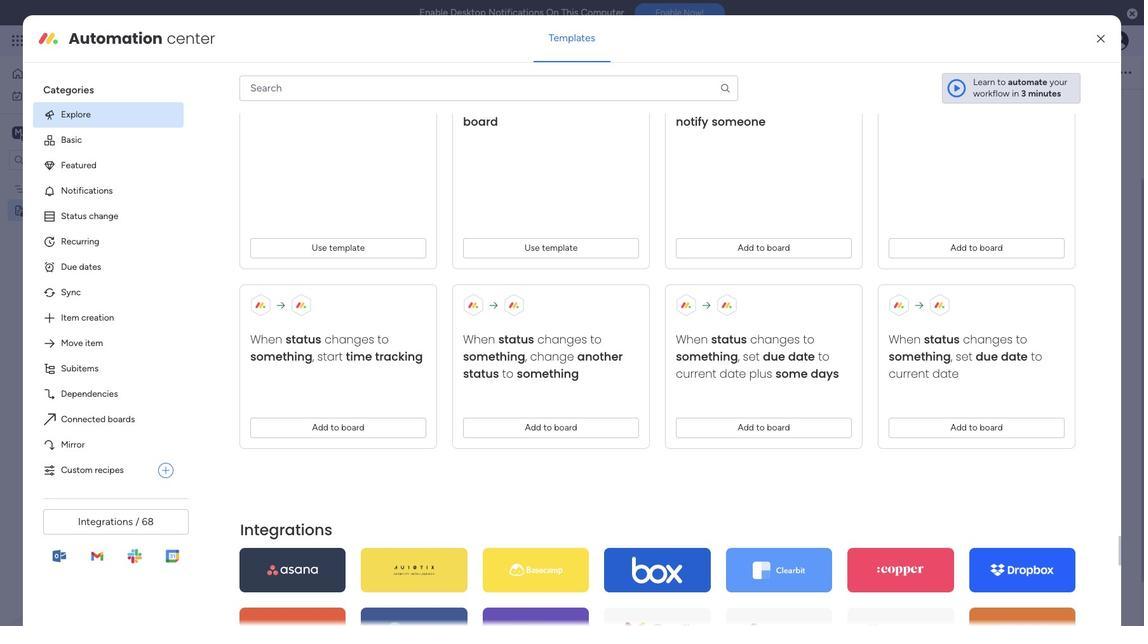 Task type: vqa. For each thing, say whether or not it's contained in the screenshot.
Options icon to the top
no



Task type: locate. For each thing, give the bounding box(es) containing it.
change down notifications option
[[89, 211, 118, 222]]

sync
[[61, 287, 81, 298]]

status down finish presentations
[[498, 331, 534, 347]]

1 vertical spatial 📋 upcoming tasks
[[448, 346, 557, 361]]

work right my
[[42, 90, 62, 101]]

0 horizontal spatial current
[[676, 366, 717, 381]]

change
[[89, 211, 118, 222], [530, 348, 574, 364]]

1 vertical spatial ✨
[[448, 281, 462, 296]]

my
[[28, 90, 40, 101]]

1 horizontal spatial use
[[525, 242, 540, 253]]

0 vertical spatial for
[[244, 156, 256, 166]]

1 use template from the left
[[312, 242, 365, 253]]

None search field
[[240, 76, 738, 101]]

in left 3
[[1012, 88, 1019, 99]]

1 horizontal spatial work
[[103, 33, 126, 48]]

1 horizontal spatial integrations
[[240, 519, 332, 540]]

2 finish from the top
[[481, 305, 506, 317]]

1 use template button from the left
[[250, 238, 426, 258]]

0 horizontal spatial set
[[743, 348, 760, 364]]

0 horizontal spatial template
[[329, 242, 365, 253]]

workspace
[[54, 126, 104, 138]]

set
[[743, 348, 760, 364], [956, 348, 973, 364]]

monday work management
[[57, 33, 197, 48]]

1 horizontal spatial notifications
[[488, 7, 544, 18]]

bulleted list image
[[467, 67, 478, 78]]

,
[[951, 97, 953, 112], [313, 348, 314, 364], [525, 348, 527, 364], [738, 348, 740, 364], [951, 348, 953, 364]]

notifications inside option
[[61, 185, 113, 196]]

1 vertical spatial week
[[560, 281, 591, 296]]

1 vertical spatial 📋
[[448, 346, 462, 361]]

📂
[[448, 216, 462, 231]]

1 when status changes to something , set due date from the left
[[676, 331, 815, 364]]

finish left report
[[481, 416, 506, 428]]

for
[[244, 156, 256, 166], [519, 281, 535, 296]]

connected boards
[[61, 414, 135, 425]]

v2 ellipsis image
[[1120, 64, 1132, 81]]

enable
[[419, 7, 448, 18], [656, 8, 682, 18]]

center
[[167, 28, 215, 49]]

0 vertical spatial ✨ priorities for the week
[[192, 156, 296, 166]]

to current date
[[889, 348, 1043, 381]]

current for to current date
[[889, 366, 929, 381]]

something inside when status changes to something , start time tracking
[[250, 348, 313, 364]]

notifications left on
[[488, 7, 544, 18]]

0 horizontal spatial work
[[42, 90, 62, 101]]

0 vertical spatial finish
[[481, 240, 506, 252]]

in
[[1012, 88, 1019, 99], [616, 97, 626, 112]]

template for create an
[[542, 242, 578, 253]]

0 vertical spatial week
[[274, 156, 296, 166]]

work inside button
[[42, 90, 62, 101]]

finish down "today"
[[481, 240, 506, 252]]

automation  center image
[[38, 29, 58, 49]]

enable left desktop
[[419, 7, 448, 18]]

date
[[788, 348, 815, 364], [1001, 348, 1028, 364], [720, 366, 746, 381], [933, 366, 959, 381]]

notes
[[30, 205, 54, 216]]

1 use from the left
[[312, 242, 327, 253]]

use
[[312, 242, 327, 253], [525, 242, 540, 253]]

share
[[1079, 66, 1102, 77]]

to notify someone
[[676, 97, 766, 130]]

integrations inside button
[[78, 516, 133, 528]]

1 horizontal spatial priorities
[[465, 281, 516, 296]]

integrations for integrations / 68
[[78, 516, 133, 528]]

1 vertical spatial ✨ priorities for the week
[[448, 281, 591, 296]]

0 horizontal spatial use template
[[312, 242, 365, 253]]

list box
[[0, 175, 162, 393]]

2 use template from the left
[[525, 242, 578, 253]]

when inside when status changes to something , change
[[463, 331, 495, 347]]

current
[[676, 366, 717, 381], [889, 366, 929, 381]]

in inside your workflow in
[[1012, 88, 1019, 99]]

enable left now!
[[656, 8, 682, 18]]

status
[[286, 331, 322, 347], [498, 331, 534, 347], [711, 331, 747, 347], [924, 331, 960, 347], [463, 366, 499, 381]]

1 horizontal spatial week
[[560, 281, 591, 296]]

something inside when status changes to something , change
[[463, 348, 525, 364]]

1 vertical spatial the
[[538, 281, 557, 296]]

1 horizontal spatial ✨ priorities for the week
[[448, 281, 591, 296]]

option
[[0, 177, 162, 180]]

1 finish from the top
[[481, 240, 506, 252]]

due dates option
[[33, 255, 184, 280]]

changes
[[963, 79, 1013, 95], [325, 331, 374, 347], [538, 331, 587, 347], [750, 331, 800, 347], [963, 331, 1013, 347]]

1 horizontal spatial current
[[889, 366, 929, 381]]

presentations
[[508, 305, 570, 317]]

kendall parks image
[[1109, 30, 1129, 51]]

1 vertical spatial change
[[530, 348, 574, 364]]

1 horizontal spatial 📋
[[448, 346, 462, 361]]

3 finish from the top
[[481, 416, 506, 428]]

0 vertical spatial ✨
[[192, 156, 203, 166]]

0 horizontal spatial use
[[312, 242, 327, 253]]

current inside to current date
[[889, 366, 929, 381]]

status inside when status changes to something , change
[[498, 331, 534, 347]]

1 horizontal spatial use template button
[[463, 238, 639, 258]]

1 horizontal spatial use template
[[525, 242, 578, 253]]

normal
[[314, 67, 343, 78]]

0 horizontal spatial enable
[[419, 7, 448, 18]]

1 horizontal spatial in
[[1012, 88, 1019, 99]]

status up to current date
[[924, 331, 960, 347]]

1 due from the left
[[763, 348, 785, 364]]

2 vertical spatial finish
[[481, 416, 506, 428]]

board activity image
[[970, 65, 985, 80]]

1 horizontal spatial set
[[956, 348, 973, 364]]

finish
[[481, 240, 506, 252], [481, 305, 506, 317], [481, 416, 506, 428]]

upcoming
[[205, 176, 248, 187], [465, 346, 524, 361]]

normal text
[[314, 67, 361, 78]]

1 vertical spatial work
[[42, 90, 62, 101]]

automate
[[1008, 77, 1048, 88]]

plus
[[749, 366, 772, 381]]

enable for enable now!
[[656, 8, 682, 18]]

0 horizontal spatial priorities
[[205, 156, 242, 166]]

1 vertical spatial priorities
[[465, 281, 516, 296]]

today
[[465, 216, 500, 231]]

0 horizontal spatial for
[[244, 156, 256, 166]]

select product image
[[11, 34, 24, 47]]

lottie animation element
[[0, 498, 162, 626]]

0 vertical spatial upcoming
[[205, 176, 248, 187]]

1 horizontal spatial upcoming
[[465, 346, 524, 361]]

add to board button for to
[[463, 418, 639, 438]]

learn
[[973, 77, 995, 88]]

0 vertical spatial change
[[89, 211, 118, 222]]

finish left presentations
[[481, 305, 506, 317]]

your workflow in
[[973, 77, 1068, 99]]

1 horizontal spatial tasks
[[527, 346, 557, 361]]

0 horizontal spatial 📋
[[192, 176, 203, 187]]

board
[[463, 114, 498, 130], [767, 242, 790, 253], [980, 242, 1003, 253], [341, 422, 365, 433], [554, 422, 577, 433], [767, 422, 790, 433], [980, 422, 1003, 433]]

1 horizontal spatial for
[[519, 281, 535, 296]]

0 horizontal spatial change
[[89, 211, 118, 222]]

add to board
[[738, 242, 790, 253], [951, 242, 1003, 253], [312, 422, 365, 433], [525, 422, 577, 433], [738, 422, 790, 433], [951, 422, 1003, 433]]

2 use template button from the left
[[463, 238, 639, 258]]

lottie animation image
[[0, 498, 162, 626]]

when inside when status changes to something , start time tracking
[[250, 331, 282, 347]]

work
[[103, 33, 126, 48], [42, 90, 62, 101]]

when status changes to something , start time tracking
[[250, 331, 423, 364]]

0 vertical spatial work
[[103, 33, 126, 48]]

0 vertical spatial priorities
[[205, 156, 242, 166]]

tasks
[[250, 176, 271, 187], [527, 346, 557, 361]]

work for monday
[[103, 33, 126, 48]]

1 horizontal spatial template
[[542, 242, 578, 253]]

see plans image
[[211, 33, 222, 48]]

0 horizontal spatial when status changes to something , set due date
[[676, 331, 815, 364]]

0 horizontal spatial due
[[763, 348, 785, 364]]

0 horizontal spatial 📋 upcoming tasks
[[192, 176, 271, 187]]

0 horizontal spatial in
[[616, 97, 626, 112]]

1 vertical spatial notifications
[[61, 185, 113, 196]]

1 vertical spatial tasks
[[527, 346, 557, 361]]

move item option
[[33, 331, 184, 356]]

use template for when
[[312, 242, 365, 253]]

style button
[[535, 62, 566, 83]]

2 current from the left
[[889, 366, 929, 381]]

custom
[[61, 465, 93, 476]]

another
[[577, 348, 623, 364]]

✨
[[192, 156, 203, 166], [448, 281, 462, 296]]

use template button
[[250, 238, 426, 258], [463, 238, 639, 258]]

notifications up status change
[[61, 185, 113, 196]]

featured option
[[33, 153, 184, 178]]

recurring option
[[33, 229, 184, 255]]

1 horizontal spatial enable
[[656, 8, 682, 18]]

this
[[561, 7, 579, 18]]

1 horizontal spatial when status changes to something , set due date
[[889, 331, 1028, 364]]

1 vertical spatial for
[[519, 281, 535, 296]]

status up finish report
[[463, 366, 499, 381]]

1 current from the left
[[676, 366, 717, 381]]

the
[[258, 156, 272, 166], [538, 281, 557, 296]]

create
[[529, 97, 566, 112]]

subitems
[[61, 363, 99, 374]]

status up start
[[286, 331, 322, 347]]

1 horizontal spatial due
[[976, 348, 998, 364]]

in board
[[463, 97, 626, 130]]

0 horizontal spatial notifications
[[61, 185, 113, 196]]

basic option
[[33, 128, 184, 153]]

due dates
[[61, 262, 101, 273]]

some days
[[776, 366, 839, 381]]

2 template from the left
[[542, 242, 578, 253]]

add to board for to current date
[[951, 422, 1003, 433]]

1 horizontal spatial change
[[530, 348, 574, 364]]

enable inside button
[[656, 8, 682, 18]]

, inside 'changes to , stop'
[[951, 97, 953, 112]]

1 template from the left
[[329, 242, 365, 253]]

0 vertical spatial tasks
[[250, 176, 271, 187]]

add for to current date plus
[[738, 422, 754, 433]]

finish for finish presentations
[[481, 305, 506, 317]]

change up the to something
[[530, 348, 574, 364]]

change inside when status changes to something , change
[[530, 348, 574, 364]]

enable now!
[[656, 8, 704, 18]]

add to board button for to current date plus
[[676, 418, 852, 438]]

0 horizontal spatial integrations
[[78, 516, 133, 528]]

current inside to current date plus
[[676, 366, 717, 381]]

2 set from the left
[[956, 348, 973, 364]]

work right monday
[[103, 33, 126, 48]]

2 use from the left
[[525, 242, 540, 253]]

0 horizontal spatial the
[[258, 156, 272, 166]]

add to board for to current date plus
[[738, 422, 790, 433]]

0 horizontal spatial use template button
[[250, 238, 426, 258]]

dates
[[79, 262, 101, 273]]

list box containing marketing plan
[[0, 175, 162, 393]]

in right an
[[616, 97, 626, 112]]

📋 upcoming tasks
[[192, 176, 271, 187], [448, 346, 557, 361]]

some
[[776, 366, 808, 381]]

1 vertical spatial finish
[[481, 305, 506, 317]]

1 horizontal spatial 📋 upcoming tasks
[[448, 346, 557, 361]]

due
[[763, 348, 785, 364], [976, 348, 998, 364]]

stop
[[956, 97, 981, 112]]

m
[[15, 127, 22, 138]]

to inside to current date plus
[[818, 348, 830, 364]]

current for to current date plus
[[676, 366, 717, 381]]

to inside 'changes to , stop'
[[1016, 79, 1027, 95]]

explore
[[61, 109, 91, 120]]

add for to
[[525, 422, 541, 433]]

📋
[[192, 176, 203, 187], [448, 346, 462, 361]]



Task type: describe. For each thing, give the bounding box(es) containing it.
1 set from the left
[[743, 348, 760, 364]]

item creation
[[61, 313, 114, 323]]

board inside in board
[[463, 114, 498, 130]]

to inside when status changes to something , start time tracking
[[378, 331, 389, 347]]

help button
[[1036, 590, 1081, 611]]

notifications option
[[33, 178, 184, 204]]

1 vertical spatial upcoming
[[465, 346, 524, 361]]

recipes
[[95, 465, 124, 476]]

main workspace
[[29, 126, 104, 138]]

creation
[[81, 313, 114, 323]]

someone
[[712, 114, 766, 130]]

add to board for when status changes to something , start time tracking
[[312, 422, 365, 433]]

item
[[85, 338, 103, 349]]

report
[[508, 416, 536, 428]]

to inside 'to notify someone'
[[741, 97, 753, 112]]

use for create an
[[525, 242, 540, 253]]

private board image
[[13, 204, 25, 216]]

style
[[540, 67, 561, 78]]

automation center
[[69, 28, 215, 49]]

due
[[61, 262, 77, 273]]

checklist image
[[510, 67, 521, 78]]

3 minutes
[[1021, 88, 1061, 99]]

add to board button for when status changes to something , start time tracking
[[250, 418, 426, 438]]

create an
[[525, 97, 587, 112]]

management
[[128, 33, 197, 48]]

0 vertical spatial 📋 upcoming tasks
[[192, 176, 271, 187]]

2 when status changes to something , set due date from the left
[[889, 331, 1028, 364]]

time
[[346, 348, 372, 364]]

move item
[[61, 338, 103, 349]]

0 horizontal spatial upcoming
[[205, 176, 248, 187]]

featured
[[61, 160, 97, 171]]

item creation option
[[33, 306, 184, 331]]

integrations / 68 button
[[43, 510, 189, 535]]

add for when status changes to something , start time tracking
[[312, 422, 329, 433]]

0 horizontal spatial ✨
[[192, 156, 203, 166]]

recurring
[[61, 236, 99, 247]]

help
[[1047, 594, 1070, 607]]

2 due from the left
[[976, 348, 998, 364]]

undo ⌘+z image
[[240, 67, 251, 78]]

desktop
[[450, 7, 486, 18]]

share button
[[1055, 62, 1107, 82]]

item
[[61, 313, 79, 323]]

move
[[61, 338, 83, 349]]

workspace selection element
[[12, 125, 106, 141]]

template for when
[[329, 242, 365, 253]]

to current date plus
[[676, 348, 830, 381]]

finish for finish report
[[481, 416, 506, 428]]

dependencies
[[61, 389, 118, 400]]

add to board button for to current date
[[889, 418, 1065, 438]]

templates button
[[534, 23, 611, 53]]

custom recipes
[[61, 465, 124, 476]]

custom recipes option
[[33, 458, 153, 483]]

automation
[[69, 28, 163, 49]]

an
[[569, 97, 584, 112]]

another status
[[463, 348, 623, 381]]

workflow
[[973, 88, 1010, 99]]

connected
[[61, 414, 106, 425]]

when status changes to something , change
[[463, 331, 602, 364]]

dependencies option
[[33, 382, 184, 407]]

tracking
[[375, 348, 423, 364]]

Search in workspace field
[[27, 152, 106, 167]]

integrations / 68
[[78, 516, 154, 528]]

to inside when status changes to something , change
[[590, 331, 602, 347]]

status up to current date plus
[[711, 331, 747, 347]]

1 horizontal spatial the
[[538, 281, 557, 296]]

finish report
[[481, 416, 536, 428]]

marketing plan
[[30, 183, 89, 194]]

changes inside 'changes to , stop'
[[963, 79, 1013, 95]]

enable for enable desktop notifications on this computer
[[419, 7, 448, 18]]

date inside to current date
[[933, 366, 959, 381]]

add for to current date
[[951, 422, 967, 433]]

search image
[[720, 83, 731, 94]]

mirror option
[[33, 433, 184, 458]]

explore option
[[33, 102, 184, 128]]

minutes
[[1028, 88, 1061, 99]]

Search for a column type search field
[[240, 76, 738, 101]]

my work
[[28, 90, 62, 101]]

start
[[317, 348, 343, 364]]

status change option
[[33, 204, 184, 229]]

date inside to current date plus
[[720, 366, 746, 381]]

to something
[[499, 366, 579, 381]]

1 horizontal spatial ✨
[[448, 281, 462, 296]]

enable desktop notifications on this computer
[[419, 7, 624, 18]]

3
[[1021, 88, 1026, 99]]

change inside option
[[89, 211, 118, 222]]

workspace image
[[12, 125, 25, 139]]

changes inside when status changes to something , start time tracking
[[325, 331, 374, 347]]

dapulse close image
[[1127, 8, 1138, 20]]

, inside when status changes to something , change
[[525, 348, 527, 364]]

, inside when status changes to something , start time tracking
[[313, 348, 314, 364]]

to inside to current date
[[1031, 348, 1043, 364]]

add to board for to
[[525, 422, 577, 433]]

your
[[1050, 77, 1068, 88]]

integrations for integrations
[[240, 519, 332, 540]]

numbered list image
[[488, 67, 500, 78]]

text
[[345, 67, 361, 78]]

0 horizontal spatial ✨ priorities for the week
[[192, 156, 296, 166]]

in inside in board
[[616, 97, 626, 112]]

1 image
[[463, 94, 466, 98]]

status
[[61, 211, 87, 222]]

mention image
[[578, 66, 591, 78]]

finish these notes
[[481, 240, 562, 252]]

my work button
[[8, 85, 137, 106]]

finish presentations
[[481, 305, 570, 317]]

these
[[508, 240, 533, 252]]

now!
[[684, 8, 704, 18]]

layout image
[[437, 67, 448, 78]]

0 vertical spatial 📋
[[192, 176, 203, 187]]

connected boards option
[[33, 407, 184, 433]]

categories
[[43, 84, 94, 96]]

0 horizontal spatial tasks
[[250, 176, 271, 187]]

work for my
[[42, 90, 62, 101]]

templates
[[549, 32, 596, 44]]

days
[[811, 366, 839, 381]]

finish for finish these notes
[[481, 240, 506, 252]]

mirror
[[61, 440, 85, 450]]

68
[[142, 516, 154, 528]]

notify
[[676, 114, 709, 130]]

0 vertical spatial notifications
[[488, 7, 544, 18]]

basic
[[61, 135, 82, 145]]

use for when
[[312, 242, 327, 253]]

on
[[546, 7, 559, 18]]

0 vertical spatial the
[[258, 156, 272, 166]]

main
[[29, 126, 52, 138]]

computer
[[581, 7, 624, 18]]

use template button for create an
[[463, 238, 639, 258]]

learn to automate
[[973, 77, 1048, 88]]

home image
[[11, 67, 24, 80]]

use template for create an
[[525, 242, 578, 253]]

changes to , stop
[[951, 79, 1027, 112]]

use template button for when
[[250, 238, 426, 258]]

0 horizontal spatial week
[[274, 156, 296, 166]]

changes inside when status changes to something , change
[[538, 331, 587, 347]]

categories heading
[[33, 73, 184, 102]]

plan
[[72, 183, 89, 194]]

status change
[[61, 211, 118, 222]]

status inside another status
[[463, 366, 499, 381]]

enable now! button
[[635, 3, 725, 22]]

categories list box
[[33, 73, 194, 483]]

marketing
[[30, 183, 70, 194]]

sync option
[[33, 280, 184, 306]]

/
[[135, 516, 139, 528]]

status inside when status changes to something , start time tracking
[[286, 331, 322, 347]]

📂 today
[[448, 216, 503, 231]]

subitems option
[[33, 356, 184, 382]]



